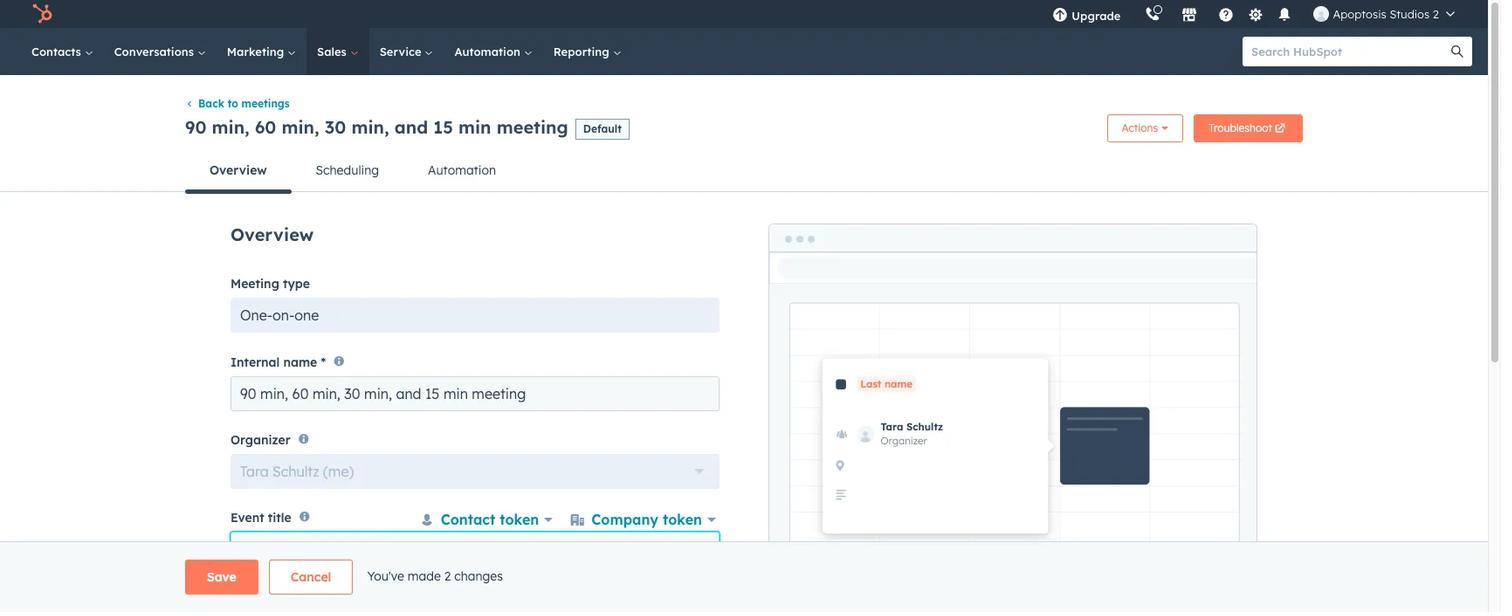 Task type: vqa. For each thing, say whether or not it's contained in the screenshot.
Messenger
no



Task type: locate. For each thing, give the bounding box(es) containing it.
1 horizontal spatial min,
[[282, 116, 320, 138]]

contacts
[[31, 45, 85, 59]]

company token
[[592, 511, 702, 529]]

0 vertical spatial name
[[283, 354, 317, 370]]

meetings
[[242, 97, 290, 110]]

help image
[[1219, 8, 1235, 24]]

apoptosis
[[1334, 7, 1387, 21]]

Contact: Last name text field
[[241, 538, 710, 580]]

overview
[[210, 163, 267, 179], [231, 224, 314, 246]]

marketing link
[[217, 28, 307, 75]]

min, down to
[[212, 116, 250, 138]]

menu containing apoptosis studios 2
[[1041, 0, 1468, 28]]

2 token from the left
[[663, 511, 702, 529]]

overview down 60
[[210, 163, 267, 179]]

0 horizontal spatial 2
[[445, 568, 451, 584]]

search button
[[1443, 37, 1473, 66]]

back to meetings button
[[185, 97, 290, 110]]

1 vertical spatial name
[[344, 542, 381, 560]]

contact
[[441, 511, 496, 529]]

name inside text field
[[344, 542, 381, 560]]

hubspot image
[[31, 3, 52, 24]]

troubleshoot link
[[1195, 115, 1304, 143]]

automation down min
[[428, 163, 496, 179]]

2 horizontal spatial min,
[[352, 116, 389, 138]]

automation button
[[404, 150, 521, 192]]

2 right made
[[445, 568, 451, 584]]

0 vertical spatial 2
[[1434, 7, 1440, 21]]

token for company token
[[663, 511, 702, 529]]

you've made 2 changes
[[367, 568, 503, 584]]

notifications button
[[1271, 0, 1301, 28]]

90
[[185, 116, 207, 138]]

token inside popup button
[[500, 511, 539, 529]]

help button
[[1212, 0, 1242, 28]]

1 min, from the left
[[212, 116, 250, 138]]

menu item
[[1134, 0, 1137, 28]]

navigation
[[185, 150, 1304, 194]]

min, right the 30
[[352, 116, 389, 138]]

overview up meeting type
[[231, 224, 314, 246]]

2 inside popup button
[[1434, 7, 1440, 21]]

menu
[[1041, 0, 1468, 28]]

min, left the 30
[[282, 116, 320, 138]]

company
[[592, 511, 659, 529]]

tara schultz image
[[1314, 6, 1330, 22]]

1 horizontal spatial 2
[[1434, 7, 1440, 21]]

automation
[[455, 45, 524, 59], [428, 163, 496, 179]]

scheduling button
[[291, 150, 404, 192]]

15
[[434, 116, 453, 138]]

1 vertical spatial overview
[[231, 224, 314, 246]]

2 inside page section element
[[445, 568, 451, 584]]

2 for studios
[[1434, 7, 1440, 21]]

token
[[500, 511, 539, 529], [663, 511, 702, 529]]

contact token
[[441, 511, 539, 529]]

conversations link
[[104, 28, 217, 75]]

event title element
[[231, 507, 720, 588]]

name
[[283, 354, 317, 370], [344, 542, 381, 560]]

automation up min
[[455, 45, 524, 59]]

automation inside button
[[428, 163, 496, 179]]

internal name
[[231, 354, 317, 370]]

min,
[[212, 116, 250, 138], [282, 116, 320, 138], [352, 116, 389, 138]]

internal
[[231, 354, 280, 370]]

1 vertical spatial automation
[[428, 163, 496, 179]]

schultz
[[273, 463, 319, 481]]

0 horizontal spatial token
[[500, 511, 539, 529]]

service
[[380, 45, 425, 59]]

and
[[395, 116, 428, 138]]

1 horizontal spatial name
[[344, 542, 381, 560]]

1 token from the left
[[500, 511, 539, 529]]

90 min, 60 min, 30 min, and 15 min meeting
[[185, 116, 569, 138]]

0 vertical spatial overview
[[210, 163, 267, 179]]

None text field
[[231, 610, 720, 612]]

sales
[[317, 45, 350, 59]]

meeting
[[497, 116, 569, 138]]

token right company
[[663, 511, 702, 529]]

1 vertical spatial 2
[[445, 568, 451, 584]]

3 min, from the left
[[352, 116, 389, 138]]

studios
[[1390, 7, 1430, 21]]

1 horizontal spatial token
[[663, 511, 702, 529]]

0 horizontal spatial min,
[[212, 116, 250, 138]]

60
[[255, 116, 276, 138]]

name right internal
[[283, 354, 317, 370]]

marketplaces button
[[1172, 0, 1209, 28]]

2
[[1434, 7, 1440, 21], [445, 568, 451, 584]]

2 right studios
[[1434, 7, 1440, 21]]

token right contact
[[500, 511, 539, 529]]

location
[[231, 589, 283, 604]]

token for contact token
[[500, 511, 539, 529]]

min
[[459, 116, 492, 138]]

0 horizontal spatial name
[[283, 354, 317, 370]]

contact: last name
[[253, 542, 381, 560]]

apoptosis studios 2
[[1334, 7, 1440, 21]]

notifications image
[[1278, 8, 1294, 24]]

name up you've
[[344, 542, 381, 560]]

Meeting type text field
[[231, 298, 720, 333]]

search image
[[1452, 45, 1464, 58]]

calling icon image
[[1146, 7, 1162, 23]]

token inside popup button
[[663, 511, 702, 529]]

title
[[268, 511, 292, 526]]



Task type: describe. For each thing, give the bounding box(es) containing it.
last
[[312, 542, 340, 560]]

made
[[408, 568, 441, 584]]

changes
[[455, 568, 503, 584]]

marketplaces image
[[1183, 8, 1198, 24]]

30
[[325, 116, 346, 138]]

upgrade
[[1072, 9, 1121, 23]]

tara schultz (me)
[[240, 463, 354, 481]]

90 min, 60 min, 30 min, and 15 min meeting banner
[[185, 110, 1304, 150]]

cancel
[[291, 570, 331, 585]]

meeting type
[[231, 276, 310, 292]]

Internal name text field
[[231, 376, 720, 411]]

company token button
[[567, 507, 720, 533]]

reporting link
[[543, 28, 632, 75]]

overview button
[[185, 150, 291, 194]]

scheduling
[[316, 163, 379, 179]]

tara schultz (me) button
[[231, 454, 720, 489]]

automation link
[[444, 28, 543, 75]]

calling icon button
[[1139, 3, 1169, 25]]

marketing
[[227, 45, 288, 59]]

service link
[[369, 28, 444, 75]]

event title
[[231, 511, 292, 526]]

settings link
[[1245, 5, 1267, 23]]

actions button
[[1108, 115, 1184, 143]]

contact token button
[[416, 507, 557, 533]]

cancel button
[[269, 560, 353, 595]]

default
[[584, 122, 622, 135]]

Search HubSpot search field
[[1243, 37, 1457, 66]]

type
[[283, 276, 310, 292]]

contact:
[[253, 542, 308, 560]]

0 vertical spatial automation
[[455, 45, 524, 59]]

upgrade image
[[1053, 8, 1069, 24]]

you've
[[367, 568, 404, 584]]

troubleshoot
[[1209, 122, 1273, 135]]

overview inside overview button
[[210, 163, 267, 179]]

conversations
[[114, 45, 197, 59]]

event
[[231, 511, 264, 526]]

organizer
[[231, 433, 291, 448]]

(me)
[[323, 463, 354, 481]]

hubspot link
[[21, 3, 66, 24]]

contacts link
[[21, 28, 104, 75]]

back to meetings
[[198, 97, 290, 110]]

page section element
[[143, 560, 1346, 595]]

reporting
[[554, 45, 613, 59]]

meeting
[[231, 276, 279, 292]]

sales link
[[307, 28, 369, 75]]

to
[[228, 97, 238, 110]]

navigation containing overview
[[185, 150, 1304, 194]]

apoptosis studios 2 button
[[1304, 0, 1466, 28]]

2 for made
[[445, 568, 451, 584]]

save button
[[185, 560, 258, 595]]

back
[[198, 97, 224, 110]]

settings image
[[1249, 7, 1264, 23]]

actions
[[1122, 122, 1159, 135]]

save
[[207, 570, 237, 585]]

2 min, from the left
[[282, 116, 320, 138]]

tara
[[240, 463, 269, 481]]



